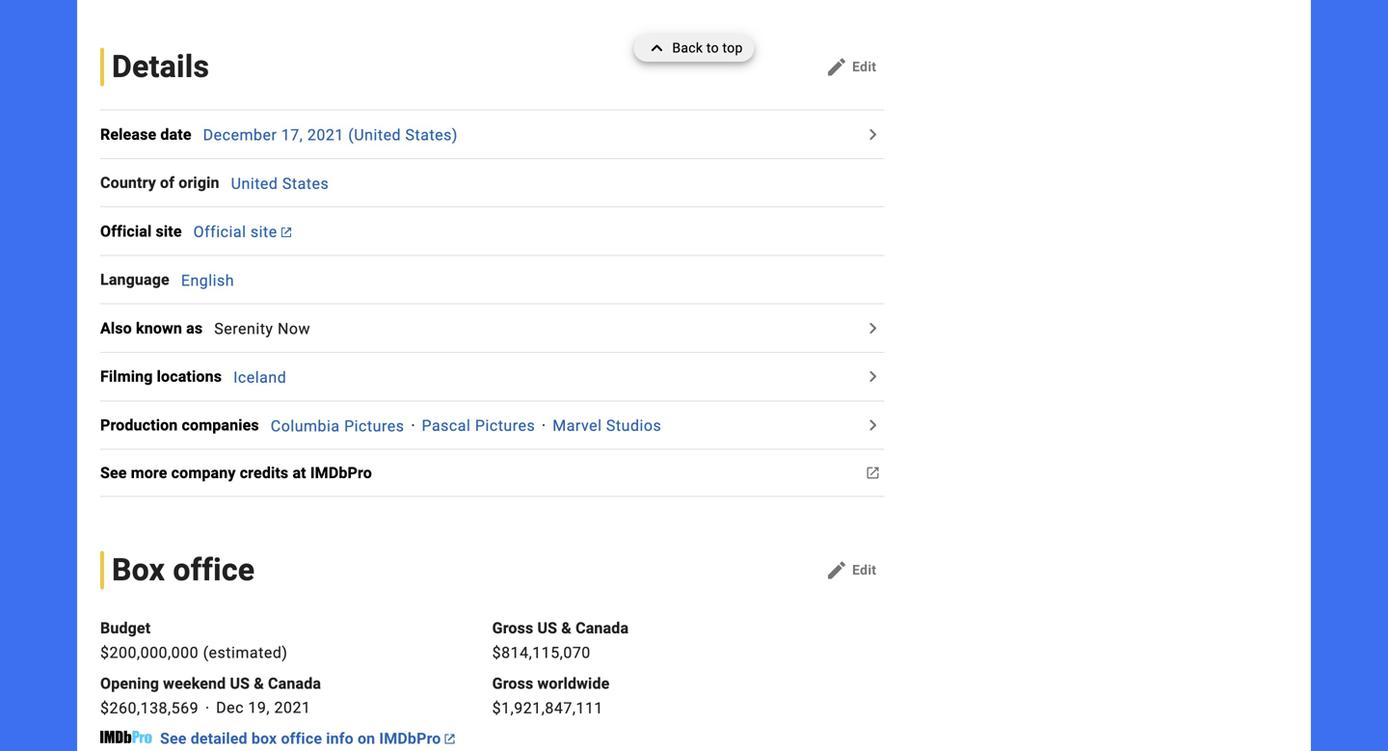 Task type: vqa. For each thing, say whether or not it's contained in the screenshot.
add image
no



Task type: describe. For each thing, give the bounding box(es) containing it.
gross us & canada $814,115,070
[[492, 619, 629, 662]]

of
[[160, 174, 175, 192]]

gross worldwide $1,921,847,111
[[492, 674, 610, 717]]

pictures for columbia pictures
[[344, 417, 404, 435]]

official site for see more element
[[100, 222, 182, 240]]

(united
[[348, 126, 401, 144]]

1 vertical spatial &
[[254, 674, 264, 693]]

united states button
[[231, 174, 329, 193]]

us inside gross us & canada $814,115,070
[[538, 619, 558, 637]]

box
[[252, 730, 277, 748]]

country of origin
[[100, 174, 219, 192]]

edit button for details
[[818, 52, 885, 83]]

filming locations
[[100, 368, 222, 386]]

columbia pictures
[[271, 417, 404, 435]]

site for see more element
[[156, 222, 182, 240]]

pictures for pascal pictures
[[475, 417, 535, 435]]

see more company credits at imdbpro
[[100, 464, 372, 482]]

release date button
[[100, 123, 203, 146]]

1 vertical spatial us
[[230, 674, 250, 693]]

marvel
[[553, 417, 602, 435]]

english button
[[181, 271, 234, 290]]

see more image for also known as
[[861, 317, 885, 340]]

on
[[358, 730, 375, 748]]

budget $200,000,000 (estimated)
[[100, 619, 288, 662]]

$1,921,847,111
[[492, 699, 604, 717]]

box
[[112, 552, 165, 588]]

studios
[[606, 417, 662, 435]]

back to top button
[[634, 35, 755, 62]]

to
[[707, 40, 719, 56]]

credits
[[240, 464, 289, 482]]

marvel studios
[[553, 417, 662, 435]]

locations
[[157, 368, 222, 386]]

edit for box office
[[853, 562, 877, 578]]

pascal
[[422, 417, 471, 435]]

also known as
[[100, 319, 203, 337]]

origin
[[179, 174, 219, 192]]

1 horizontal spatial office
[[281, 730, 322, 748]]

companies
[[182, 416, 259, 434]]

see for see more company credits at imdbpro
[[100, 464, 127, 482]]

3 see more image from the top
[[861, 461, 885, 485]]

2021 for 17,
[[308, 126, 344, 144]]

opening weekend us & canada
[[100, 674, 321, 693]]

serenity
[[214, 320, 273, 338]]

pascal pictures button
[[422, 417, 535, 435]]

december 17, 2021 (united states)
[[203, 126, 458, 144]]

site for official site button
[[251, 223, 277, 241]]

see more element
[[100, 220, 193, 243]]

& inside gross us & canada $814,115,070
[[562, 619, 572, 637]]

gross for gross worldwide $1,921,847,111
[[492, 674, 534, 693]]

official site for official site button
[[193, 223, 277, 241]]

united states
[[231, 174, 329, 193]]

budget
[[100, 619, 151, 637]]

1 vertical spatial imdbpro
[[379, 730, 441, 748]]

also known as button
[[100, 317, 214, 340]]

edit image
[[826, 559, 849, 582]]

now
[[278, 320, 311, 338]]

iceland
[[233, 368, 287, 386]]

official site button
[[193, 223, 291, 241]]

more
[[131, 464, 167, 482]]

pascal pictures
[[422, 417, 535, 435]]

states)
[[406, 126, 458, 144]]

see more company credits at imdbpro button
[[100, 461, 384, 485]]

release
[[100, 125, 156, 143]]



Task type: locate. For each thing, give the bounding box(es) containing it.
0 vertical spatial see more image
[[861, 317, 885, 340]]

19,
[[248, 699, 270, 717]]

official
[[100, 222, 152, 240], [193, 223, 246, 241]]

1 official from the left
[[100, 222, 152, 240]]

1 horizontal spatial site
[[251, 223, 277, 241]]

1 vertical spatial see more image
[[861, 414, 885, 437]]

$260,138,569
[[100, 699, 199, 717]]

see inside button
[[100, 464, 127, 482]]

back
[[673, 40, 703, 56]]

united
[[231, 174, 278, 193]]

1 official site from the left
[[100, 222, 182, 240]]

back to top
[[673, 40, 743, 56]]

detailed
[[191, 730, 248, 748]]

launch inline image inside official site button
[[281, 228, 291, 237]]

1 vertical spatial canada
[[268, 674, 321, 693]]

0 horizontal spatial launch inline image
[[281, 228, 291, 237]]

launch inline image for official site
[[281, 228, 291, 237]]

2 gross from the top
[[492, 674, 534, 693]]

17,
[[281, 126, 303, 144]]

box office
[[112, 552, 255, 588]]

see for see detailed box office info on imdbpro
[[160, 730, 187, 748]]

launch inline image inside see detailed box office info on imdbpro button
[[445, 734, 455, 744]]

top
[[723, 40, 743, 56]]

official site up "language"
[[100, 222, 182, 240]]

2 site from the left
[[251, 223, 277, 241]]

launch inline image for see detailed box office info on imdbpro
[[445, 734, 455, 744]]

site down of
[[156, 222, 182, 240]]

see more image
[[861, 123, 885, 146], [861, 365, 885, 388]]

december
[[203, 126, 277, 144]]

2021 right 17,
[[308, 126, 344, 144]]

iceland button
[[233, 368, 287, 386]]

production companies button
[[100, 414, 271, 437]]

0 horizontal spatial office
[[173, 552, 255, 588]]

production
[[100, 416, 178, 434]]

gross up $814,115,070
[[492, 619, 534, 637]]

2 official site from the left
[[193, 223, 277, 241]]

see left more
[[100, 464, 127, 482]]

states
[[282, 174, 329, 193]]

weekend
[[163, 674, 226, 693]]

serenity now
[[214, 320, 311, 338]]

1 vertical spatial 2021
[[274, 699, 311, 717]]

dec 19, 2021
[[216, 699, 311, 717]]

edit
[[853, 59, 877, 75], [853, 562, 877, 578]]

2021
[[308, 126, 344, 144], [274, 699, 311, 717]]

0 horizontal spatial site
[[156, 222, 182, 240]]

1 vertical spatial see
[[160, 730, 187, 748]]

gross
[[492, 619, 534, 637], [492, 674, 534, 693]]

official site down united
[[193, 223, 277, 241]]

office up budget $200,000,000 (estimated)
[[173, 552, 255, 588]]

1 vertical spatial see more image
[[861, 365, 885, 388]]

dec
[[216, 699, 244, 717]]

0 vertical spatial see
[[100, 464, 127, 482]]

1 see more image from the top
[[861, 317, 885, 340]]

language
[[100, 271, 170, 289]]

see
[[100, 464, 127, 482], [160, 730, 187, 748]]

$814,115,070
[[492, 644, 591, 662]]

imdbpro right at
[[310, 464, 372, 482]]

0 vertical spatial see more image
[[861, 123, 885, 146]]

launch inline image
[[281, 228, 291, 237], [445, 734, 455, 744]]

edit button for box office
[[818, 555, 885, 586]]

info
[[326, 730, 354, 748]]

launch inline image right on
[[445, 734, 455, 744]]

expand less image
[[646, 35, 673, 62]]

0 horizontal spatial imdbpro
[[310, 464, 372, 482]]

us up $814,115,070
[[538, 619, 558, 637]]

0 vertical spatial 2021
[[308, 126, 344, 144]]

0 horizontal spatial official site
[[100, 222, 182, 240]]

official site inside see more element
[[100, 222, 182, 240]]

1 horizontal spatial official site
[[193, 223, 277, 241]]

columbia pictures button
[[271, 417, 404, 435]]

country
[[100, 174, 156, 192]]

gross inside gross us & canada $814,115,070
[[492, 619, 534, 637]]

1 horizontal spatial pictures
[[475, 417, 535, 435]]

canada up the dec 19, 2021
[[268, 674, 321, 693]]

1 vertical spatial edit
[[853, 562, 877, 578]]

1 horizontal spatial canada
[[576, 619, 629, 637]]

company
[[171, 464, 236, 482]]

1 gross from the top
[[492, 619, 534, 637]]

site inside see more element
[[156, 222, 182, 240]]

&
[[562, 619, 572, 637], [254, 674, 264, 693]]

2 official from the left
[[193, 223, 246, 241]]

0 vertical spatial imdbpro
[[310, 464, 372, 482]]

2 see more image from the top
[[861, 365, 885, 388]]

marvel studios button
[[553, 417, 662, 435]]

1 horizontal spatial us
[[538, 619, 558, 637]]

0 horizontal spatial see
[[100, 464, 127, 482]]

1 horizontal spatial &
[[562, 619, 572, 637]]

official site
[[100, 222, 182, 240], [193, 223, 277, 241]]

release date
[[100, 125, 192, 143]]

0 horizontal spatial canada
[[268, 674, 321, 693]]

known
[[136, 319, 182, 337]]

launch inline image down united states
[[281, 228, 291, 237]]

(estimated)
[[203, 644, 288, 662]]

office
[[173, 552, 255, 588], [281, 730, 322, 748]]

1 vertical spatial edit button
[[818, 555, 885, 586]]

0 horizontal spatial &
[[254, 674, 264, 693]]

official inside see more element
[[100, 222, 152, 240]]

0 horizontal spatial official
[[100, 222, 152, 240]]

details
[[112, 49, 209, 85]]

official down 'country'
[[100, 222, 152, 240]]

0 vertical spatial edit
[[853, 59, 877, 75]]

filming locations button
[[100, 365, 233, 388]]

2 see more image from the top
[[861, 414, 885, 437]]

pictures right columbia in the left of the page
[[344, 417, 404, 435]]

date
[[160, 125, 192, 143]]

also
[[100, 319, 132, 337]]

1 site from the left
[[156, 222, 182, 240]]

edit right edit icon
[[853, 562, 877, 578]]

1 edit button from the top
[[818, 52, 885, 83]]

0 vertical spatial edit button
[[818, 52, 885, 83]]

gross inside gross worldwide $1,921,847,111
[[492, 674, 534, 693]]

see more image for production companies
[[861, 414, 885, 437]]

see more image
[[861, 317, 885, 340], [861, 414, 885, 437], [861, 461, 885, 485]]

us up dec
[[230, 674, 250, 693]]

edit image
[[826, 56, 849, 79]]

see down $260,138,569
[[160, 730, 187, 748]]

& up 19, on the left bottom of the page
[[254, 674, 264, 693]]

see detailed box office info on imdbpro
[[160, 730, 441, 748]]

see more image for iceland
[[861, 365, 885, 388]]

at
[[293, 464, 306, 482]]

official up english button
[[193, 223, 246, 241]]

1 horizontal spatial see
[[160, 730, 187, 748]]

edit for details
[[853, 59, 877, 75]]

1 edit from the top
[[853, 59, 877, 75]]

official for see more element
[[100, 222, 152, 240]]

1 vertical spatial launch inline image
[[445, 734, 455, 744]]

columbia
[[271, 417, 340, 435]]

filming
[[100, 368, 153, 386]]

imdbpro right on
[[379, 730, 441, 748]]

imdbpro
[[310, 464, 372, 482], [379, 730, 441, 748]]

us
[[538, 619, 558, 637], [230, 674, 250, 693]]

0 vertical spatial gross
[[492, 619, 534, 637]]

2021 up the see detailed box office info on imdbpro
[[274, 699, 311, 717]]

0 vertical spatial launch inline image
[[281, 228, 291, 237]]

see more image for december 17, 2021 (united states)
[[861, 123, 885, 146]]

see detailed box office info on imdbpro button
[[160, 730, 455, 748]]

1 see more image from the top
[[861, 123, 885, 146]]

pictures
[[344, 417, 404, 435], [475, 417, 535, 435]]

production companies
[[100, 416, 259, 434]]

english
[[181, 271, 234, 290]]

1 horizontal spatial imdbpro
[[379, 730, 441, 748]]

1 horizontal spatial official
[[193, 223, 246, 241]]

0 vertical spatial &
[[562, 619, 572, 637]]

0 vertical spatial us
[[538, 619, 558, 637]]

imdbpro inside button
[[310, 464, 372, 482]]

0 vertical spatial office
[[173, 552, 255, 588]]

as
[[186, 319, 203, 337]]

site down united
[[251, 223, 277, 241]]

2 vertical spatial see more image
[[861, 461, 885, 485]]

worldwide
[[538, 674, 610, 693]]

1 vertical spatial office
[[281, 730, 322, 748]]

canada up worldwide
[[576, 619, 629, 637]]

2 pictures from the left
[[475, 417, 535, 435]]

0 horizontal spatial us
[[230, 674, 250, 693]]

1 vertical spatial gross
[[492, 674, 534, 693]]

site
[[156, 222, 182, 240], [251, 223, 277, 241]]

pictures right the pascal at the left bottom of page
[[475, 417, 535, 435]]

2021 for 19,
[[274, 699, 311, 717]]

opening
[[100, 674, 159, 693]]

& up $814,115,070
[[562, 619, 572, 637]]

canada inside gross us & canada $814,115,070
[[576, 619, 629, 637]]

1 pictures from the left
[[344, 417, 404, 435]]

$200,000,000
[[100, 644, 199, 662]]

official for official site button
[[193, 223, 246, 241]]

office right box
[[281, 730, 322, 748]]

edit right edit image
[[853, 59, 877, 75]]

canada
[[576, 619, 629, 637], [268, 674, 321, 693]]

0 vertical spatial canada
[[576, 619, 629, 637]]

2 edit from the top
[[853, 562, 877, 578]]

december 17, 2021 (united states) button
[[203, 126, 458, 144]]

gross down $814,115,070
[[492, 674, 534, 693]]

edit button
[[818, 52, 885, 83], [818, 555, 885, 586]]

0 horizontal spatial pictures
[[344, 417, 404, 435]]

gross for gross us & canada $814,115,070
[[492, 619, 534, 637]]

2 edit button from the top
[[818, 555, 885, 586]]

1 horizontal spatial launch inline image
[[445, 734, 455, 744]]



